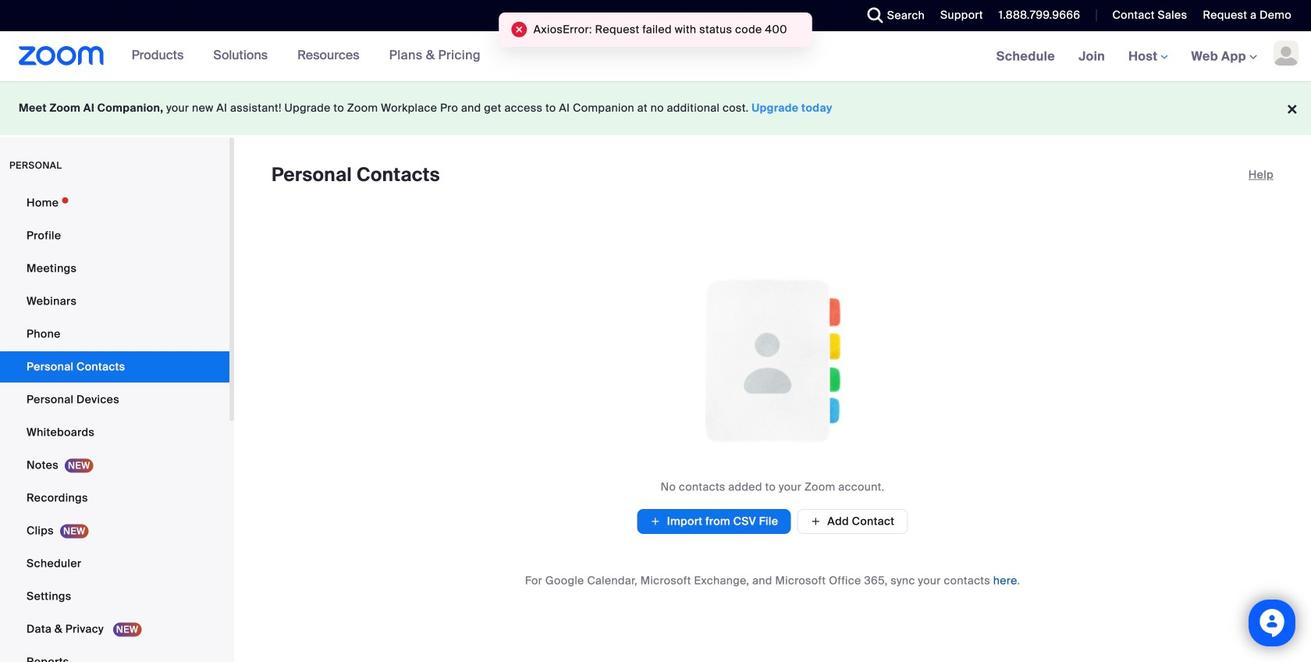 Task type: describe. For each thing, give the bounding box(es) containing it.
personal menu menu
[[0, 187, 230, 662]]

product information navigation
[[120, 31, 493, 81]]

profile picture image
[[1274, 41, 1299, 66]]



Task type: locate. For each thing, give the bounding box(es) containing it.
zoom logo image
[[19, 46, 104, 66]]

add image
[[650, 514, 661, 529]]

error image
[[512, 22, 528, 37]]

footer
[[0, 81, 1312, 135]]

banner
[[0, 31, 1312, 82]]

meetings navigation
[[985, 31, 1312, 82]]

add image
[[811, 515, 822, 529]]



Task type: vqa. For each thing, say whether or not it's contained in the screenshot.
top menu item
no



